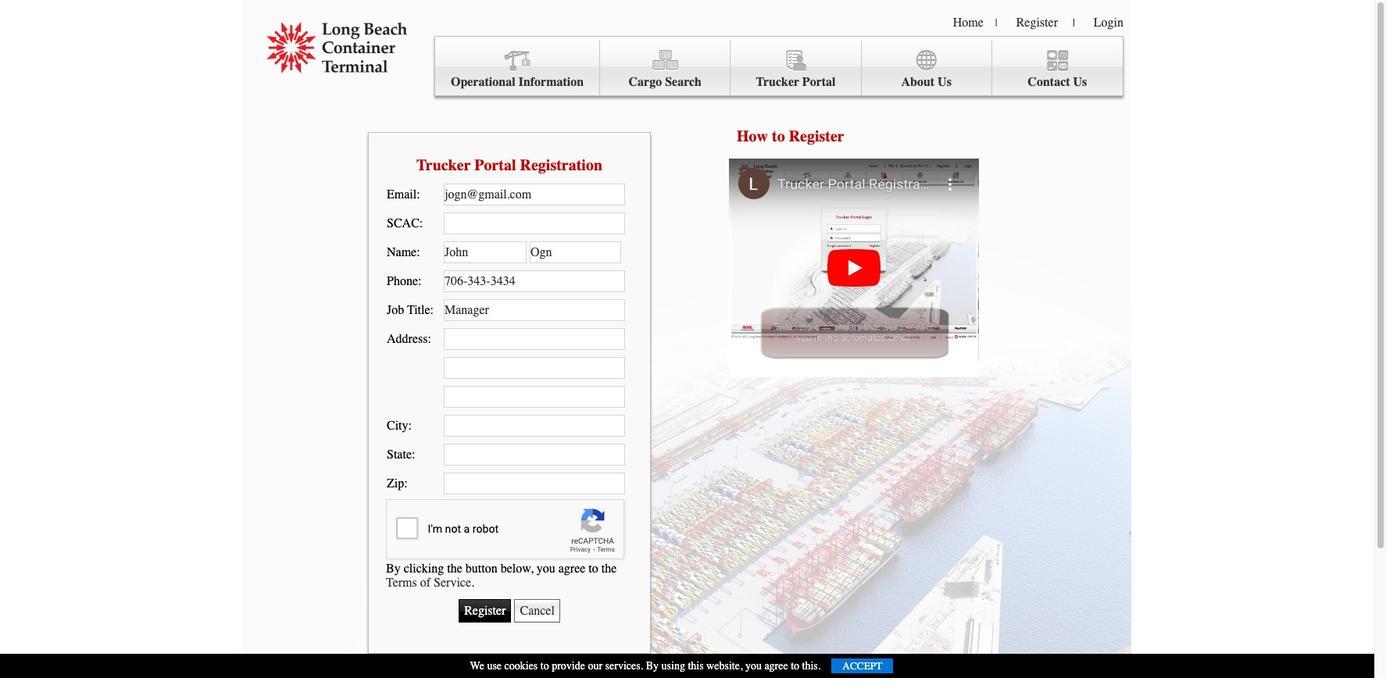 Task type: describe. For each thing, give the bounding box(es) containing it.
name :
[[387, 245, 420, 259]]

Address text field
[[444, 328, 625, 350]]

email :
[[387, 188, 420, 202]]

accept button
[[832, 659, 894, 674]]

0 horizontal spatial register
[[789, 127, 845, 145]]

by clicking the button below, you agree to the terms of service .
[[386, 562, 617, 590]]

us for contact us
[[1073, 75, 1087, 89]]

2 | from the left
[[1073, 16, 1075, 30]]

.
[[471, 576, 474, 590]]

to inside by clicking the button below, you agree to the terms of service .
[[589, 562, 599, 576]]

job
[[387, 303, 404, 317]]

about us link
[[862, 41, 992, 96]]

us for about us
[[938, 75, 952, 89]]

: for address :
[[428, 332, 431, 346]]

by inside by clicking the button below, you agree to the terms of service .
[[386, 562, 401, 576]]

login
[[1094, 16, 1124, 30]]

registration
[[520, 156, 603, 174]]

City text field
[[444, 415, 625, 437]]

contact us
[[1028, 75, 1087, 89]]

Name text field
[[444, 241, 527, 263]]

phone :
[[387, 274, 422, 288]]

contact
[[1028, 75, 1070, 89]]

agree inside by clicking the button below, you agree to the terms of service .
[[559, 562, 586, 576]]

operational
[[451, 75, 516, 89]]

1 vertical spatial by
[[646, 660, 659, 673]]

Job Title text field
[[444, 299, 625, 321]]

we
[[470, 660, 484, 673]]

phone
[[387, 274, 418, 288]]

accept
[[843, 660, 883, 672]]

: for zip :
[[404, 477, 408, 491]]

Last Name text field
[[530, 241, 621, 263]]

cargo search
[[629, 75, 702, 89]]

how
[[737, 127, 768, 145]]

: for phone :
[[418, 274, 422, 288]]

city :
[[387, 419, 412, 433]]

services.
[[605, 660, 643, 673]]

portal for trucker portal
[[803, 75, 836, 89]]

website,
[[707, 660, 743, 673]]

Zip text field
[[444, 473, 625, 495]]

information
[[519, 75, 584, 89]]

scac
[[387, 216, 420, 231]]

this
[[688, 660, 704, 673]]

home
[[953, 16, 984, 30]]

state
[[387, 448, 412, 462]]

: for name :
[[417, 245, 420, 259]]

menu bar containing operational information
[[435, 36, 1124, 96]]

trucker for trucker portal registration
[[417, 156, 471, 174]]

about us
[[901, 75, 952, 89]]

trucker portal
[[756, 75, 836, 89]]

zip
[[387, 477, 404, 491]]

0 vertical spatial register
[[1017, 16, 1058, 30]]

operational information
[[451, 75, 584, 89]]



Task type: locate. For each thing, give the bounding box(es) containing it.
trucker for trucker portal
[[756, 75, 800, 89]]

about
[[901, 75, 935, 89]]

: up title
[[418, 274, 422, 288]]

0 horizontal spatial trucker
[[417, 156, 471, 174]]

1 vertical spatial portal
[[475, 156, 516, 174]]

1 | from the left
[[996, 16, 998, 30]]

service
[[434, 576, 471, 590]]

portal
[[803, 75, 836, 89], [475, 156, 516, 174]]

job title :
[[387, 303, 434, 317]]

0 vertical spatial by
[[386, 562, 401, 576]]

: down email :
[[420, 216, 423, 231]]

: up state :
[[408, 419, 412, 433]]

None submit
[[459, 599, 511, 623]]

we use cookies to provide our services. by using this website, you agree to this.
[[470, 660, 821, 673]]

this.
[[802, 660, 821, 673]]

0 horizontal spatial portal
[[475, 156, 516, 174]]

terms
[[386, 576, 417, 590]]

to left this.
[[791, 660, 800, 673]]

portal up how to register
[[803, 75, 836, 89]]

: for scac :
[[420, 216, 423, 231]]

: down scac :
[[417, 245, 420, 259]]

trucker
[[756, 75, 800, 89], [417, 156, 471, 174]]

city
[[387, 419, 408, 433]]

1 vertical spatial trucker
[[417, 156, 471, 174]]

by left using
[[646, 660, 659, 673]]

cancel button
[[515, 599, 560, 623]]

0 horizontal spatial agree
[[559, 562, 586, 576]]

2 the from the left
[[602, 562, 617, 576]]

you inside by clicking the button below, you agree to the terms of service .
[[537, 562, 555, 576]]

by
[[386, 562, 401, 576], [646, 660, 659, 673]]

menu bar
[[435, 36, 1124, 96]]

agree left this.
[[765, 660, 788, 673]]

: for city :
[[408, 419, 412, 433]]

1 horizontal spatial portal
[[803, 75, 836, 89]]

0 horizontal spatial |
[[996, 16, 998, 30]]

cancel
[[520, 604, 555, 618]]

Email text field
[[444, 184, 625, 206]]

: for state :
[[412, 448, 415, 462]]

: right job
[[430, 303, 434, 317]]

1 vertical spatial register
[[789, 127, 845, 145]]

provide
[[552, 660, 585, 673]]

portal up email text box
[[475, 156, 516, 174]]

:
[[417, 188, 420, 202], [420, 216, 423, 231], [417, 245, 420, 259], [418, 274, 422, 288], [430, 303, 434, 317], [428, 332, 431, 346], [408, 419, 412, 433], [412, 448, 415, 462], [404, 477, 408, 491]]

1 horizontal spatial trucker
[[756, 75, 800, 89]]

| right home
[[996, 16, 998, 30]]

0 horizontal spatial you
[[537, 562, 555, 576]]

1 vertical spatial you
[[746, 660, 762, 673]]

1 vertical spatial agree
[[765, 660, 788, 673]]

1 horizontal spatial you
[[746, 660, 762, 673]]

None text field
[[444, 357, 625, 379], [444, 386, 625, 408], [444, 357, 625, 379], [444, 386, 625, 408]]

you right below, at left bottom
[[537, 562, 555, 576]]

1 horizontal spatial us
[[1073, 75, 1087, 89]]

how to register
[[737, 127, 845, 145]]

cargo
[[629, 75, 662, 89]]

our
[[588, 660, 603, 673]]

terms of service link
[[386, 576, 471, 590]]

: down state :
[[404, 477, 408, 491]]

contact us link
[[992, 41, 1123, 96]]

0 vertical spatial agree
[[559, 562, 586, 576]]

trucker inside trucker portal link
[[756, 75, 800, 89]]

email
[[387, 188, 417, 202]]

: down city :
[[412, 448, 415, 462]]

| left login
[[1073, 16, 1075, 30]]

address
[[387, 332, 428, 346]]

1 horizontal spatial the
[[602, 562, 617, 576]]

address :
[[387, 332, 431, 346]]

of
[[420, 576, 431, 590]]

0 horizontal spatial us
[[938, 75, 952, 89]]

agree
[[559, 562, 586, 576], [765, 660, 788, 673]]

SCAC text field
[[444, 213, 625, 234]]

0 vertical spatial trucker
[[756, 75, 800, 89]]

zip :
[[387, 477, 408, 491]]

1 the from the left
[[447, 562, 462, 576]]

: down title
[[428, 332, 431, 346]]

clicking
[[404, 562, 444, 576]]

cookies
[[505, 660, 538, 673]]

using
[[662, 660, 685, 673]]

trucker portal link
[[731, 41, 862, 96]]

cargo search link
[[600, 41, 731, 96]]

register down trucker portal
[[789, 127, 845, 145]]

trucker portal registration
[[417, 156, 603, 174]]

0 vertical spatial you
[[537, 562, 555, 576]]

use
[[487, 660, 502, 673]]

1 horizontal spatial agree
[[765, 660, 788, 673]]

register
[[1017, 16, 1058, 30], [789, 127, 845, 145]]

you
[[537, 562, 555, 576], [746, 660, 762, 673]]

1 horizontal spatial by
[[646, 660, 659, 673]]

0 horizontal spatial the
[[447, 562, 462, 576]]

: for email :
[[417, 188, 420, 202]]

2 us from the left
[[1073, 75, 1087, 89]]

trucker up email :
[[417, 156, 471, 174]]

to
[[772, 127, 785, 145], [589, 562, 599, 576], [541, 660, 549, 673], [791, 660, 800, 673]]

1 horizontal spatial |
[[1073, 16, 1075, 30]]

login link
[[1094, 16, 1124, 30]]

home link
[[953, 16, 984, 30]]

us
[[938, 75, 952, 89], [1073, 75, 1087, 89]]

operational information link
[[435, 41, 600, 96]]

1 horizontal spatial register
[[1017, 16, 1058, 30]]

the
[[447, 562, 462, 576], [602, 562, 617, 576]]

by left the clicking
[[386, 562, 401, 576]]

0 horizontal spatial by
[[386, 562, 401, 576]]

below,
[[501, 562, 534, 576]]

0 vertical spatial portal
[[803, 75, 836, 89]]

register up contact us link
[[1017, 16, 1058, 30]]

button
[[466, 562, 498, 576]]

us right the contact
[[1073, 75, 1087, 89]]

to right below, at left bottom
[[589, 562, 599, 576]]

trucker up how to register
[[756, 75, 800, 89]]

search
[[665, 75, 702, 89]]

title
[[407, 303, 430, 317]]

to left provide
[[541, 660, 549, 673]]

register link
[[1017, 16, 1058, 30]]

state :
[[387, 448, 415, 462]]

State text field
[[444, 444, 625, 466]]

you right website,
[[746, 660, 762, 673]]

us right about
[[938, 75, 952, 89]]

1 us from the left
[[938, 75, 952, 89]]

portal for trucker portal registration
[[475, 156, 516, 174]]

agree up cancel "button"
[[559, 562, 586, 576]]

|
[[996, 16, 998, 30], [1073, 16, 1075, 30]]

to right how
[[772, 127, 785, 145]]

name
[[387, 245, 417, 259]]

Phone text field
[[444, 270, 625, 292]]

scac :
[[387, 216, 423, 231]]

: up scac :
[[417, 188, 420, 202]]



Task type: vqa. For each thing, say whether or not it's contained in the screenshot.
cookies
yes



